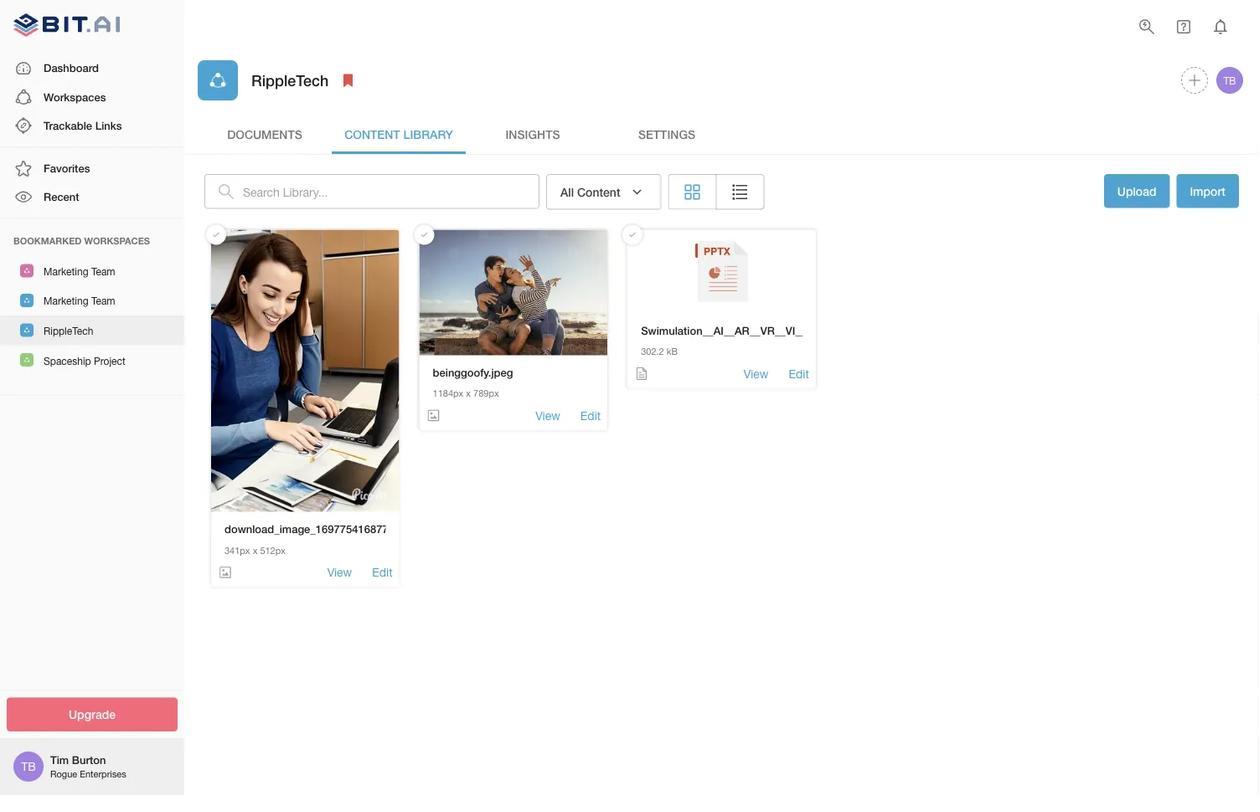Task type: locate. For each thing, give the bounding box(es) containing it.
0 vertical spatial tb
[[1223, 75, 1236, 86]]

1 horizontal spatial view link
[[536, 408, 560, 424]]

0 horizontal spatial tb
[[21, 760, 36, 774]]

2 horizontal spatial view
[[744, 367, 769, 381]]

settings link
[[600, 114, 734, 154]]

1 horizontal spatial edit link
[[580, 408, 601, 424]]

1 horizontal spatial content
[[577, 185, 620, 199]]

302.2 kb
[[641, 347, 678, 357]]

512px
[[260, 545, 286, 556]]

content left library
[[344, 127, 400, 141]]

documents
[[227, 127, 302, 141]]

789px
[[473, 388, 499, 399]]

marketing team down bookmarked workspaces
[[44, 266, 115, 277]]

marketing team button down bookmarked workspaces
[[0, 256, 184, 286]]

1184px
[[433, 388, 463, 399]]

enterprises
[[80, 769, 126, 780]]

1 horizontal spatial edit
[[580, 409, 601, 423]]

0 horizontal spatial x
[[253, 545, 257, 556]]

download_image_1697754168778.png
[[225, 523, 417, 536]]

0 vertical spatial view
[[744, 367, 769, 381]]

marketing team
[[44, 266, 115, 277], [44, 295, 115, 307]]

2 horizontal spatial edit link
[[789, 366, 809, 382]]

links
[[95, 119, 122, 132]]

1 horizontal spatial rippletech
[[251, 71, 329, 89]]

team up rippletech button
[[91, 295, 115, 307]]

edit for download_image_1697754168778.png
[[372, 566, 393, 580]]

0 horizontal spatial content
[[344, 127, 400, 141]]

tb
[[1223, 75, 1236, 86], [21, 760, 36, 774]]

2 marketing from the top
[[44, 295, 88, 307]]

0 horizontal spatial view link
[[327, 565, 352, 581]]

1 vertical spatial view
[[536, 409, 560, 423]]

edit for beinggoofy.jpeg
[[580, 409, 601, 423]]

0 horizontal spatial rippletech
[[44, 325, 93, 337]]

1 vertical spatial tb
[[21, 760, 36, 774]]

1 vertical spatial content
[[577, 185, 620, 199]]

0 vertical spatial marketing team
[[44, 266, 115, 277]]

kb
[[667, 347, 678, 357]]

2 horizontal spatial view link
[[744, 366, 769, 382]]

tab list
[[198, 114, 1246, 154]]

content
[[344, 127, 400, 141], [577, 185, 620, 199]]

marketing team button up spaceship project button
[[0, 286, 184, 316]]

spaceship
[[44, 355, 91, 367]]

0 vertical spatial edit
[[789, 367, 809, 381]]

marketing
[[44, 266, 88, 277], [44, 295, 88, 307]]

team down workspaces
[[91, 266, 115, 277]]

all content
[[560, 185, 620, 199]]

favorites
[[44, 162, 90, 175]]

1 vertical spatial rippletech
[[44, 325, 93, 337]]

1 vertical spatial edit link
[[580, 408, 601, 424]]

tim burton rogue enterprises
[[50, 754, 126, 780]]

content right all
[[577, 185, 620, 199]]

rippletech left remove bookmark image
[[251, 71, 329, 89]]

content inside content library link
[[344, 127, 400, 141]]

2 marketing team button from the top
[[0, 286, 184, 316]]

0 vertical spatial marketing
[[44, 266, 88, 277]]

edit
[[789, 367, 809, 381], [580, 409, 601, 423], [372, 566, 393, 580]]

1 marketing from the top
[[44, 266, 88, 277]]

workspaces button
[[0, 83, 184, 111]]

group
[[668, 174, 764, 210]]

bookmarked
[[13, 235, 82, 246]]

edit link for download_image_1697754168778.png
[[372, 565, 393, 581]]

1 vertical spatial edit
[[580, 409, 601, 423]]

0 vertical spatial edit link
[[789, 366, 809, 382]]

bookmarked workspaces
[[13, 235, 150, 246]]

0 vertical spatial x
[[466, 388, 471, 399]]

project
[[94, 355, 125, 367]]

0 horizontal spatial view
[[327, 566, 352, 580]]

x for download_image_1697754168778.png
[[253, 545, 257, 556]]

1 horizontal spatial tb
[[1223, 75, 1236, 86]]

0 horizontal spatial edit
[[372, 566, 393, 580]]

0 vertical spatial team
[[91, 266, 115, 277]]

2 vertical spatial view link
[[327, 565, 352, 581]]

1 vertical spatial marketing team
[[44, 295, 115, 307]]

1 horizontal spatial view
[[536, 409, 560, 423]]

2 vertical spatial view
[[327, 566, 352, 580]]

2 vertical spatial edit link
[[372, 565, 393, 581]]

spaceship project button
[[0, 345, 184, 375]]

tim
[[50, 754, 69, 767]]

1 vertical spatial x
[[253, 545, 257, 556]]

upload button
[[1104, 174, 1170, 210], [1104, 174, 1170, 208]]

1 vertical spatial view link
[[536, 408, 560, 424]]

edit link
[[789, 366, 809, 382], [580, 408, 601, 424], [372, 565, 393, 581]]

1 team from the top
[[91, 266, 115, 277]]

x for beinggoofy.jpeg
[[466, 388, 471, 399]]

all
[[560, 185, 574, 199]]

burton
[[72, 754, 106, 767]]

rippletech
[[251, 71, 329, 89], [44, 325, 93, 337]]

view for beinggoofy.jpeg
[[536, 409, 560, 423]]

marketing team up rippletech button
[[44, 295, 115, 307]]

x left 789px
[[466, 388, 471, 399]]

0 vertical spatial rippletech
[[251, 71, 329, 89]]

download_image_1697754168778.png image
[[211, 230, 399, 512]]

x
[[466, 388, 471, 399], [253, 545, 257, 556]]

2 team from the top
[[91, 295, 115, 307]]

marketing team button
[[0, 256, 184, 286], [0, 286, 184, 316]]

1184px x 789px
[[433, 388, 499, 399]]

team
[[91, 266, 115, 277], [91, 295, 115, 307]]

marketing down bookmarked workspaces
[[44, 266, 88, 277]]

0 vertical spatial content
[[344, 127, 400, 141]]

spaceship project
[[44, 355, 125, 367]]

1 vertical spatial team
[[91, 295, 115, 307]]

2 vertical spatial edit
[[372, 566, 393, 580]]

341px
[[225, 545, 250, 556]]

x left 512px
[[253, 545, 257, 556]]

team for 2nd marketing team 'button' from the top
[[91, 295, 115, 307]]

0 horizontal spatial edit link
[[372, 565, 393, 581]]

1 horizontal spatial x
[[466, 388, 471, 399]]

1 vertical spatial marketing
[[44, 295, 88, 307]]

2 marketing team from the top
[[44, 295, 115, 307]]

view link
[[744, 366, 769, 382], [536, 408, 560, 424], [327, 565, 352, 581]]

1 marketing team from the top
[[44, 266, 115, 277]]

2 horizontal spatial edit
[[789, 367, 809, 381]]

rippletech up "spaceship" in the top of the page
[[44, 325, 93, 337]]

documents link
[[198, 114, 332, 154]]

marketing up rippletech button
[[44, 295, 88, 307]]

0 vertical spatial view link
[[744, 366, 769, 382]]

view
[[744, 367, 769, 381], [536, 409, 560, 423], [327, 566, 352, 580]]

341px x 512px
[[225, 545, 286, 556]]



Task type: describe. For each thing, give the bounding box(es) containing it.
beinggoofy.jpeg image
[[419, 230, 607, 356]]

1 marketing team button from the top
[[0, 256, 184, 286]]

view for download_image_1697754168778.png
[[327, 566, 352, 580]]

tab list containing documents
[[198, 114, 1246, 154]]

settings
[[638, 127, 695, 141]]

upgrade button
[[7, 698, 178, 732]]

insights
[[506, 127, 560, 141]]

import
[[1190, 184, 1226, 198]]

all content button
[[546, 174, 661, 210]]

remove bookmark image
[[338, 70, 358, 90]]

import button
[[1177, 174, 1239, 208]]

content library
[[344, 127, 453, 141]]

trackable links button
[[0, 111, 184, 140]]

insights link
[[466, 114, 600, 154]]

marketing for 2nd marketing team 'button' from the top
[[44, 295, 88, 307]]

beinggoofy.jpeg
[[433, 366, 513, 379]]

content library link
[[332, 114, 466, 154]]

dashboard button
[[0, 54, 184, 83]]

tb inside button
[[1223, 75, 1236, 86]]

trackable
[[44, 119, 92, 132]]

Search Library... search field
[[243, 174, 539, 209]]

favorites button
[[0, 154, 184, 183]]

upload
[[1117, 184, 1156, 198]]

view link for beinggoofy.jpeg
[[536, 408, 560, 424]]

edit link for beinggoofy.jpeg
[[580, 408, 601, 424]]

marketing team for second marketing team 'button' from the bottom
[[44, 266, 115, 277]]

workspaces
[[84, 235, 150, 246]]

view link for download_image_1697754168778.png
[[327, 565, 352, 581]]

rippletech inside rippletech button
[[44, 325, 93, 337]]

recent
[[44, 190, 79, 203]]

recent button
[[0, 183, 184, 212]]

rogue
[[50, 769, 77, 780]]

content inside all content button
[[577, 185, 620, 199]]

rippletech button
[[0, 316, 184, 345]]

trackable links
[[44, 119, 122, 132]]

library
[[403, 127, 453, 141]]

302.2
[[641, 347, 664, 357]]

workspaces
[[44, 90, 106, 103]]

upgrade
[[69, 708, 116, 722]]

dashboard
[[44, 62, 99, 75]]

team for second marketing team 'button' from the bottom
[[91, 266, 115, 277]]

tb button
[[1214, 65, 1246, 96]]

marketing for second marketing team 'button' from the bottom
[[44, 266, 88, 277]]

marketing team for 2nd marketing team 'button' from the top
[[44, 295, 115, 307]]



Task type: vqa. For each thing, say whether or not it's contained in the screenshot.
usage in the left bottom of the page
no



